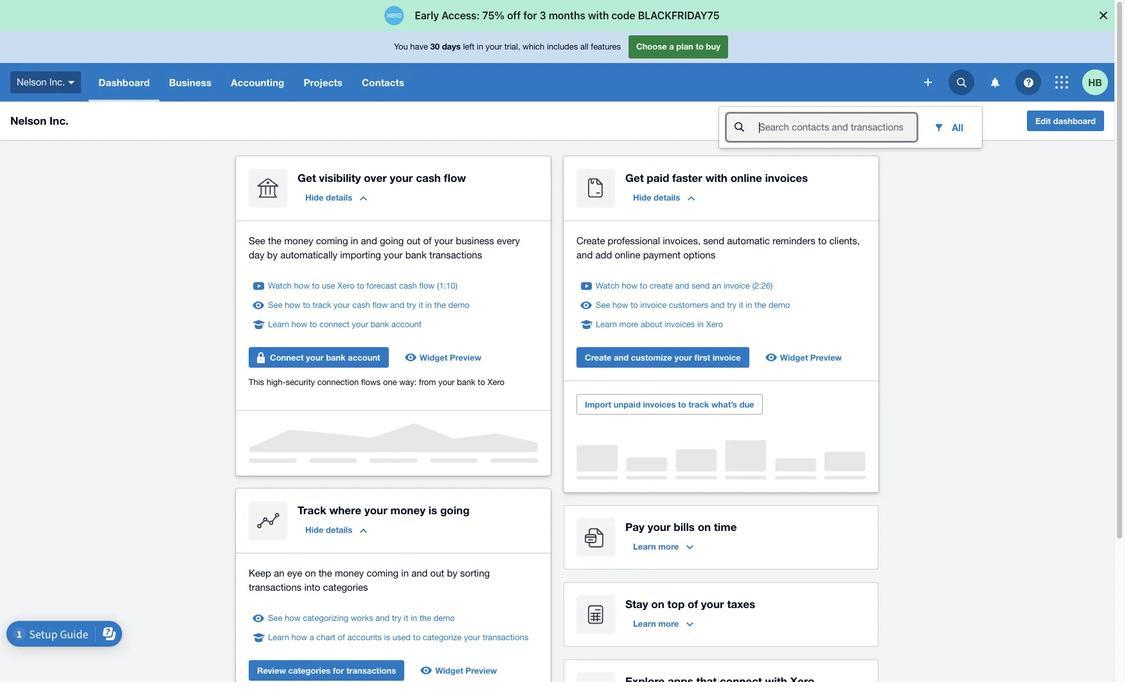 Task type: describe. For each thing, give the bounding box(es) containing it.
sorting
[[460, 568, 490, 579]]

all
[[580, 42, 589, 52]]

1 vertical spatial xero
[[706, 319, 723, 329]]

import unpaid invoices to track what's due
[[585, 399, 754, 409]]

by inside see the money coming in and going out of your business every day by automatically importing your bank transactions
[[267, 249, 278, 260]]

2 svg image from the left
[[991, 77, 999, 87]]

track money icon image
[[249, 501, 287, 540]]

0 vertical spatial online
[[731, 171, 762, 184]]

track where your money is going
[[298, 503, 470, 517]]

review
[[257, 665, 286, 676]]

pay your bills on time
[[625, 520, 737, 534]]

hide details for where
[[305, 525, 352, 535]]

from
[[419, 377, 436, 387]]

how for invoice
[[613, 300, 628, 310]]

nelson inc. inside popup button
[[17, 76, 65, 87]]

eye
[[287, 568, 302, 579]]

0 horizontal spatial try
[[392, 613, 402, 623]]

1 horizontal spatial it
[[419, 300, 423, 310]]

account inside 'link'
[[391, 319, 422, 329]]

your left the business
[[434, 235, 453, 246]]

banking preview line graph image
[[249, 424, 538, 463]]

your right pay
[[648, 520, 671, 534]]

use
[[322, 281, 335, 291]]

create and customize your first invoice
[[585, 352, 741, 363]]

bank right from
[[457, 377, 476, 387]]

learn for bank
[[268, 319, 289, 329]]

this high-security connection flows one way: from your bank to xero
[[249, 377, 505, 387]]

learn for accounts
[[268, 633, 289, 642]]

hide details for visibility
[[305, 192, 352, 202]]

your inside learn how to connect your bank account 'link'
[[352, 319, 368, 329]]

day
[[249, 249, 264, 260]]

in inside you have 30 days left in your trial, which includes all features
[[477, 42, 483, 52]]

visibility
[[319, 171, 361, 184]]

how for works
[[285, 613, 301, 623]]

0 horizontal spatial of
[[338, 633, 345, 642]]

learn more about invoices in xero
[[596, 319, 723, 329]]

and inside see the money coming in and going out of your business every day by automatically importing your bank transactions
[[361, 235, 377, 246]]

how for create
[[622, 281, 638, 291]]

edit dashboard button
[[1027, 111, 1104, 131]]

get visibility over your cash flow
[[298, 171, 466, 184]]

1 vertical spatial money
[[391, 503, 426, 517]]

accounting button
[[221, 63, 294, 102]]

svg image up edit dashboard button at the right top of the page
[[1024, 77, 1033, 87]]

0 vertical spatial flow
[[444, 171, 466, 184]]

how for chart
[[292, 633, 307, 642]]

connect your bank account button
[[249, 347, 389, 368]]

your inside create and customize your first invoice button
[[675, 352, 692, 363]]

pay
[[625, 520, 645, 534]]

learn how a chart of accounts is used to categorize your transactions
[[268, 633, 529, 642]]

banner containing hb
[[0, 31, 1115, 148]]

learn more for on
[[633, 618, 679, 629]]

of inside see the money coming in and going out of your business every day by automatically importing your bank transactions
[[423, 235, 432, 246]]

see for see how to track your cash flow and try it in the demo
[[268, 300, 282, 310]]

used
[[392, 633, 411, 642]]

and right 'works'
[[376, 613, 390, 623]]

create
[[650, 281, 673, 291]]

create for create professional invoices, send automatic reminders to clients, and add online payment options
[[577, 235, 605, 246]]

to right used
[[413, 633, 421, 642]]

chart
[[316, 633, 336, 642]]

preview for get paid faster with online invoices
[[811, 352, 842, 363]]

with
[[706, 171, 728, 184]]

to up learn how to connect your bank account
[[303, 300, 310, 310]]

what's
[[712, 399, 737, 409]]

review categories for transactions button
[[249, 660, 404, 681]]

time
[[714, 520, 737, 534]]

importing
[[340, 249, 381, 260]]

have
[[410, 42, 428, 52]]

watch how to create and send an invoice (2:26)
[[596, 281, 773, 291]]

transactions inside review categories for transactions button
[[346, 665, 396, 676]]

0 horizontal spatial xero
[[338, 281, 355, 291]]

to inside 'link'
[[310, 319, 317, 329]]

track
[[298, 503, 326, 517]]

choose
[[636, 41, 667, 52]]

connect
[[270, 352, 304, 363]]

hide details button for visibility
[[298, 187, 375, 208]]

faster
[[672, 171, 703, 184]]

hb
[[1088, 76, 1102, 88]]

nelson inside 'nelson inc.' popup button
[[17, 76, 47, 87]]

categorizing
[[303, 613, 349, 623]]

going inside see the money coming in and going out of your business every day by automatically importing your bank transactions
[[380, 235, 404, 246]]

hide for where
[[305, 525, 324, 535]]

keep
[[249, 568, 271, 579]]

and inside keep an eye on the money coming in and out by sorting transactions into categories
[[412, 568, 428, 579]]

none search field inside all group
[[727, 114, 916, 141]]

svg image left hb in the right of the page
[[1056, 76, 1068, 89]]

your right importing
[[384, 249, 403, 260]]

1 vertical spatial cash
[[399, 281, 417, 291]]

learn down pay
[[633, 541, 656, 552]]

demo down (2:26)
[[769, 300, 790, 310]]

days
[[442, 41, 461, 52]]

includes
[[547, 42, 578, 52]]

all button
[[924, 114, 974, 140]]

see the money coming in and going out of your business every day by automatically importing your bank transactions
[[249, 235, 520, 260]]

transactions inside see the money coming in and going out of your business every day by automatically importing your bank transactions
[[429, 249, 482, 260]]

paid
[[647, 171, 669, 184]]

see how to invoice customers and try it in the demo link
[[596, 299, 790, 312]]

in inside see the money coming in and going out of your business every day by automatically importing your bank transactions
[[351, 235, 358, 246]]

is inside learn how a chart of accounts is used to categorize your transactions link
[[384, 633, 390, 642]]

clients,
[[830, 235, 860, 246]]

1 vertical spatial of
[[688, 597, 698, 611]]

details for visibility
[[326, 192, 352, 202]]

2 horizontal spatial try
[[727, 300, 737, 310]]

how for connect
[[292, 319, 307, 329]]

edit
[[1036, 116, 1051, 126]]

see how categorizing works and try it in the demo
[[268, 613, 455, 623]]

keep an eye on the money coming in and out by sorting transactions into categories
[[249, 568, 490, 593]]

and right customers
[[711, 300, 725, 310]]

details for where
[[326, 525, 352, 535]]

to right from
[[478, 377, 485, 387]]

payment
[[643, 249, 681, 260]]

widget preview for invoices
[[780, 352, 842, 363]]

out inside see the money coming in and going out of your business every day by automatically importing your bank transactions
[[407, 235, 421, 246]]

1 horizontal spatial an
[[712, 281, 721, 291]]

svg image up all popup button at the right of page
[[924, 78, 932, 86]]

your inside connect your bank account button
[[306, 352, 324, 363]]

demo down (1:10)
[[448, 300, 470, 310]]

2 horizontal spatial it
[[739, 300, 744, 310]]

watch for get paid faster with online invoices
[[596, 281, 620, 291]]

learn down stay at the bottom right of the page
[[633, 618, 656, 629]]

dashboard
[[99, 76, 150, 88]]

see how categorizing works and try it in the demo link
[[268, 612, 455, 625]]

1 horizontal spatial a
[[669, 41, 674, 52]]

for
[[333, 665, 344, 676]]

2 vertical spatial xero
[[488, 377, 505, 387]]

hide details for paid
[[633, 192, 680, 202]]

hide details button for where
[[298, 519, 375, 540]]

plan
[[676, 41, 694, 52]]

navigation containing dashboard
[[89, 63, 915, 102]]

1 vertical spatial invoices
[[665, 319, 695, 329]]

bank inside see the money coming in and going out of your business every day by automatically importing your bank transactions
[[405, 249, 427, 260]]

left
[[463, 42, 475, 52]]

invoice inside create and customize your first invoice button
[[713, 352, 741, 363]]

watch for get visibility over your cash flow
[[268, 281, 292, 291]]

1 horizontal spatial try
[[407, 300, 416, 310]]

see how to track your cash flow and try it in the demo link
[[268, 299, 470, 312]]

1 vertical spatial a
[[310, 633, 314, 642]]

0 vertical spatial invoices
[[765, 171, 808, 184]]

business button
[[159, 63, 221, 102]]

bills
[[674, 520, 695, 534]]

automatically
[[280, 249, 338, 260]]

1 vertical spatial flow
[[419, 281, 435, 291]]

projects
[[304, 76, 343, 88]]

to inside create professional invoices, send automatic reminders to clients, and add online payment options
[[818, 235, 827, 246]]

flows
[[361, 377, 381, 387]]

taxes
[[727, 597, 755, 611]]

options
[[683, 249, 716, 260]]

invoices preview bar graph image
[[577, 440, 866, 480]]

your inside see how to track your cash flow and try it in the demo link
[[334, 300, 350, 310]]

all group
[[719, 107, 982, 148]]

first
[[695, 352, 710, 363]]

0 vertical spatial cash
[[416, 171, 441, 184]]

1 horizontal spatial going
[[440, 503, 470, 517]]

the inside see how to track your cash flow and try it in the demo link
[[434, 300, 446, 310]]

0 horizontal spatial it
[[404, 613, 408, 623]]

buy
[[706, 41, 721, 52]]

1 vertical spatial send
[[692, 281, 710, 291]]

you have 30 days left in your trial, which includes all features
[[394, 41, 621, 52]]

1 vertical spatial nelson inc.
[[10, 114, 69, 127]]

and inside create professional invoices, send automatic reminders to clients, and add online payment options
[[577, 249, 593, 260]]

import unpaid invoices to track what's due button
[[577, 394, 763, 415]]

to up learn more about invoices in xero
[[631, 300, 638, 310]]

more for on
[[658, 618, 679, 629]]

business
[[169, 76, 212, 88]]

edit dashboard
[[1036, 116, 1096, 126]]

your left taxes
[[701, 597, 724, 611]]

money inside see the money coming in and going out of your business every day by automatically importing your bank transactions
[[284, 235, 313, 246]]

and down 'forecast'
[[390, 300, 404, 310]]

over
[[364, 171, 387, 184]]

business
[[456, 235, 494, 246]]

trial,
[[504, 42, 520, 52]]

hide for visibility
[[305, 192, 324, 202]]



Task type: locate. For each thing, give the bounding box(es) containing it.
0 vertical spatial is
[[429, 503, 437, 517]]

send up options
[[703, 235, 724, 246]]

try
[[407, 300, 416, 310], [727, 300, 737, 310], [392, 613, 402, 623]]

to inside "button"
[[678, 399, 686, 409]]

bills icon image
[[577, 518, 615, 557]]

more down top
[[658, 618, 679, 629]]

your right from
[[438, 377, 455, 387]]

0 horizontal spatial account
[[348, 352, 380, 363]]

learn inside 'link'
[[268, 319, 289, 329]]

invoices
[[765, 171, 808, 184], [665, 319, 695, 329], [643, 399, 676, 409]]

create inside create professional invoices, send automatic reminders to clients, and add online payment options
[[577, 235, 605, 246]]

svg image
[[957, 77, 967, 87], [991, 77, 999, 87]]

the down (2:26)
[[755, 300, 766, 310]]

account inside button
[[348, 352, 380, 363]]

hide details down where on the left of the page
[[305, 525, 352, 535]]

1 vertical spatial categories
[[288, 665, 331, 676]]

learn how to connect your bank account
[[268, 319, 422, 329]]

invoices inside "button"
[[643, 399, 676, 409]]

of
[[423, 235, 432, 246], [688, 597, 698, 611], [338, 633, 345, 642]]

hide details down visibility
[[305, 192, 352, 202]]

the inside see how to invoice customers and try it in the demo link
[[755, 300, 766, 310]]

every
[[497, 235, 520, 246]]

transactions right for
[[346, 665, 396, 676]]

invoice
[[724, 281, 750, 291], [640, 300, 667, 310], [713, 352, 741, 363]]

get for get visibility over your cash flow
[[298, 171, 316, 184]]

bank right importing
[[405, 249, 427, 260]]

transactions inside learn how a chart of accounts is used to categorize your transactions link
[[483, 633, 529, 642]]

2 learn more from the top
[[633, 618, 679, 629]]

customize
[[631, 352, 672, 363]]

2 horizontal spatial of
[[688, 597, 698, 611]]

2 horizontal spatial xero
[[706, 319, 723, 329]]

send up "see how to invoice customers and try it in the demo"
[[692, 281, 710, 291]]

details down visibility
[[326, 192, 352, 202]]

on for time
[[698, 520, 711, 534]]

0 horizontal spatial on
[[305, 568, 316, 579]]

nelson inc. button
[[0, 63, 89, 102]]

0 horizontal spatial flow
[[373, 300, 388, 310]]

more left about at the top right
[[619, 319, 638, 329]]

invoices down customers
[[665, 319, 695, 329]]

2 learn more button from the top
[[625, 613, 702, 634]]

hb button
[[1083, 63, 1115, 102]]

hide
[[305, 192, 324, 202], [633, 192, 651, 202], [305, 525, 324, 535]]

svg image left dashboard
[[68, 81, 75, 84]]

on inside keep an eye on the money coming in and out by sorting transactions into categories
[[305, 568, 316, 579]]

your right where on the left of the page
[[364, 503, 388, 517]]

send inside create professional invoices, send automatic reminders to clients, and add online payment options
[[703, 235, 724, 246]]

0 horizontal spatial a
[[310, 633, 314, 642]]

widget for invoices
[[780, 352, 808, 363]]

1 vertical spatial online
[[615, 249, 641, 260]]

and up importing
[[361, 235, 377, 246]]

learn up the review
[[268, 633, 289, 642]]

0 vertical spatial more
[[619, 319, 638, 329]]

0 horizontal spatial get
[[298, 171, 316, 184]]

a left 'chart'
[[310, 633, 314, 642]]

demo up categorize
[[434, 613, 455, 623]]

money up automatically
[[284, 235, 313, 246]]

how up learn more about invoices in xero
[[613, 300, 628, 310]]

accounting
[[231, 76, 284, 88]]

money inside keep an eye on the money coming in and out by sorting transactions into categories
[[335, 568, 364, 579]]

1 horizontal spatial watch
[[596, 281, 620, 291]]

learn more button down pay your bills on time
[[625, 536, 702, 557]]

demo
[[448, 300, 470, 310], [769, 300, 790, 310], [434, 613, 455, 623]]

how for track
[[285, 300, 301, 310]]

2 vertical spatial invoice
[[713, 352, 741, 363]]

1 learn more from the top
[[633, 541, 679, 552]]

0 horizontal spatial going
[[380, 235, 404, 246]]

contacts
[[362, 76, 405, 88]]

how for use
[[294, 281, 310, 291]]

0 vertical spatial by
[[267, 249, 278, 260]]

works
[[351, 613, 373, 623]]

create for create and customize your first invoice
[[585, 352, 612, 363]]

2 vertical spatial on
[[651, 597, 665, 611]]

banner
[[0, 31, 1115, 148]]

banking icon image
[[249, 169, 287, 208]]

watch inside watch how to create and send an invoice (2:26) link
[[596, 281, 620, 291]]

going
[[380, 235, 404, 246], [440, 503, 470, 517]]

invoice inside see how to invoice customers and try it in the demo link
[[640, 300, 667, 310]]

all
[[952, 121, 964, 133]]

1 horizontal spatial is
[[429, 503, 437, 517]]

coming inside keep an eye on the money coming in and out by sorting transactions into categories
[[367, 568, 399, 579]]

out
[[407, 235, 421, 246], [430, 568, 444, 579]]

it right customers
[[739, 300, 744, 310]]

0 vertical spatial track
[[313, 300, 331, 310]]

1 vertical spatial invoice
[[640, 300, 667, 310]]

to left use
[[312, 281, 320, 291]]

way:
[[399, 377, 417, 387]]

2 vertical spatial more
[[658, 618, 679, 629]]

create and customize your first invoice button
[[577, 347, 749, 368]]

how left create
[[622, 281, 638, 291]]

cash right 'forecast'
[[399, 281, 417, 291]]

account up flows
[[348, 352, 380, 363]]

an inside keep an eye on the money coming in and out by sorting transactions into categories
[[274, 568, 285, 579]]

cash right over on the left of page
[[416, 171, 441, 184]]

preview
[[450, 352, 481, 363], [811, 352, 842, 363], [466, 665, 497, 676]]

1 horizontal spatial of
[[423, 235, 432, 246]]

see up connect
[[268, 300, 282, 310]]

learn more button down top
[[625, 613, 702, 634]]

the up categorize
[[420, 613, 431, 623]]

create up import
[[585, 352, 612, 363]]

create professional invoices, send automatic reminders to clients, and add online payment options
[[577, 235, 860, 260]]

contacts button
[[352, 63, 414, 102]]

hide down 'track'
[[305, 525, 324, 535]]

1 vertical spatial coming
[[367, 568, 399, 579]]

Search contacts and transactions search field
[[758, 115, 916, 139]]

how up connect
[[285, 300, 301, 310]]

2 horizontal spatial flow
[[444, 171, 466, 184]]

1 horizontal spatial track
[[689, 399, 709, 409]]

to left buy
[[696, 41, 704, 52]]

coming up automatically
[[316, 235, 348, 246]]

transactions right categorize
[[483, 633, 529, 642]]

to up see how to track your cash flow and try it in the demo
[[357, 281, 364, 291]]

see for see how to invoice customers and try it in the demo
[[596, 300, 610, 310]]

professional
[[608, 235, 660, 246]]

0 vertical spatial coming
[[316, 235, 348, 246]]

1 horizontal spatial flow
[[419, 281, 435, 291]]

learn more button
[[625, 536, 702, 557], [625, 613, 702, 634]]

0 vertical spatial nelson
[[17, 76, 47, 87]]

1 svg image from the left
[[957, 77, 967, 87]]

and inside button
[[614, 352, 629, 363]]

categories inside keep an eye on the money coming in and out by sorting transactions into categories
[[323, 582, 368, 593]]

1 horizontal spatial out
[[430, 568, 444, 579]]

details down paid
[[654, 192, 680, 202]]

bank inside 'link'
[[371, 319, 389, 329]]

security
[[286, 377, 315, 387]]

a left plan
[[669, 41, 674, 52]]

on left top
[[651, 597, 665, 611]]

1 vertical spatial on
[[305, 568, 316, 579]]

and left add
[[577, 249, 593, 260]]

create up add
[[577, 235, 605, 246]]

get for get paid faster with online invoices
[[625, 171, 644, 184]]

hide down visibility
[[305, 192, 324, 202]]

1 vertical spatial is
[[384, 633, 390, 642]]

categories left for
[[288, 665, 331, 676]]

learn up connect
[[268, 319, 289, 329]]

0 vertical spatial nelson inc.
[[17, 76, 65, 87]]

out left the business
[[407, 235, 421, 246]]

flow
[[444, 171, 466, 184], [419, 281, 435, 291], [373, 300, 388, 310]]

1 vertical spatial account
[[348, 352, 380, 363]]

your down see how to track your cash flow and try it in the demo link
[[352, 319, 368, 329]]

to left create
[[640, 281, 647, 291]]

out left sorting
[[430, 568, 444, 579]]

about
[[641, 319, 662, 329]]

0 horizontal spatial online
[[615, 249, 641, 260]]

0 vertical spatial xero
[[338, 281, 355, 291]]

invoice inside watch how to create and send an invoice (2:26) link
[[724, 281, 750, 291]]

see how to invoice customers and try it in the demo
[[596, 300, 790, 310]]

how inside 'link'
[[292, 319, 307, 329]]

get left visibility
[[298, 171, 316, 184]]

review categories for transactions
[[257, 665, 396, 676]]

0 vertical spatial categories
[[323, 582, 368, 593]]

0 vertical spatial of
[[423, 235, 432, 246]]

0 horizontal spatial an
[[274, 568, 285, 579]]

into
[[304, 582, 320, 593]]

learn more button for on
[[625, 613, 702, 634]]

get
[[298, 171, 316, 184], [625, 171, 644, 184]]

watch down automatically
[[268, 281, 292, 291]]

invoices up reminders
[[765, 171, 808, 184]]

None search field
[[727, 114, 916, 141]]

transactions down the business
[[429, 249, 482, 260]]

hide details button down visibility
[[298, 187, 375, 208]]

this
[[249, 377, 264, 387]]

coming inside see the money coming in and going out of your business every day by automatically importing your bank transactions
[[316, 235, 348, 246]]

categories
[[323, 582, 368, 593], [288, 665, 331, 676]]

the down (1:10)
[[434, 300, 446, 310]]

0 vertical spatial going
[[380, 235, 404, 246]]

out inside keep an eye on the money coming in and out by sorting transactions into categories
[[430, 568, 444, 579]]

2 vertical spatial of
[[338, 633, 345, 642]]

learn more down pay
[[633, 541, 679, 552]]

how left categorizing
[[285, 613, 301, 623]]

bank down see how to track your cash flow and try it in the demo link
[[371, 319, 389, 329]]

1 vertical spatial an
[[274, 568, 285, 579]]

how left connect
[[292, 319, 307, 329]]

learn left about at the top right
[[596, 319, 617, 329]]

hide details down paid
[[633, 192, 680, 202]]

hide down paid
[[633, 192, 651, 202]]

inc. inside popup button
[[49, 76, 65, 87]]

navigation
[[89, 63, 915, 102]]

see inside see the money coming in and going out of your business every day by automatically importing your bank transactions
[[249, 235, 265, 246]]

1 vertical spatial inc.
[[50, 114, 69, 127]]

1 vertical spatial more
[[658, 541, 679, 552]]

0 vertical spatial inc.
[[49, 76, 65, 87]]

unpaid
[[614, 399, 641, 409]]

money right where on the left of the page
[[391, 503, 426, 517]]

how left use
[[294, 281, 310, 291]]

connection
[[317, 377, 359, 387]]

of right 'chart'
[[338, 633, 345, 642]]

2 get from the left
[[625, 171, 644, 184]]

see down add
[[596, 300, 610, 310]]

choose a plan to buy
[[636, 41, 721, 52]]

0 vertical spatial money
[[284, 235, 313, 246]]

2 vertical spatial flow
[[373, 300, 388, 310]]

widget preview button for flow
[[399, 347, 489, 368]]

online inside create professional invoices, send automatic reminders to clients, and add online payment options
[[615, 249, 641, 260]]

transactions inside keep an eye on the money coming in and out by sorting transactions into categories
[[249, 582, 302, 593]]

2 watch from the left
[[596, 281, 620, 291]]

1 vertical spatial out
[[430, 568, 444, 579]]

the inside keep an eye on the money coming in and out by sorting transactions into categories
[[319, 568, 332, 579]]

0 vertical spatial invoice
[[724, 281, 750, 291]]

1 horizontal spatial by
[[447, 568, 458, 579]]

which
[[523, 42, 545, 52]]

and
[[361, 235, 377, 246], [577, 249, 593, 260], [675, 281, 689, 291], [390, 300, 404, 310], [711, 300, 725, 310], [614, 352, 629, 363], [412, 568, 428, 579], [376, 613, 390, 623]]

bank up connection
[[326, 352, 346, 363]]

is
[[429, 503, 437, 517], [384, 633, 390, 642]]

1 horizontal spatial money
[[335, 568, 364, 579]]

to
[[696, 41, 704, 52], [818, 235, 827, 246], [312, 281, 320, 291], [357, 281, 364, 291], [640, 281, 647, 291], [303, 300, 310, 310], [631, 300, 638, 310], [310, 319, 317, 329], [478, 377, 485, 387], [678, 399, 686, 409], [413, 633, 421, 642]]

watch inside watch how to use xero to forecast cash flow (1:10) link
[[268, 281, 292, 291]]

0 vertical spatial out
[[407, 235, 421, 246]]

widget for flow
[[420, 352, 448, 363]]

stay on top of your taxes
[[625, 597, 755, 611]]

by inside keep an eye on the money coming in and out by sorting transactions into categories
[[447, 568, 458, 579]]

svg image inside 'nelson inc.' popup button
[[68, 81, 75, 84]]

it down watch how to use xero to forecast cash flow (1:10) link on the top
[[419, 300, 423, 310]]

hide details button
[[298, 187, 375, 208], [625, 187, 703, 208], [298, 519, 375, 540]]

2 horizontal spatial on
[[698, 520, 711, 534]]

widget preview for flow
[[420, 352, 481, 363]]

your up learn how to connect your bank account
[[334, 300, 350, 310]]

the up automatically
[[268, 235, 282, 246]]

1 horizontal spatial online
[[731, 171, 762, 184]]

details for paid
[[654, 192, 680, 202]]

try up learn how a chart of accounts is used to categorize your transactions
[[392, 613, 402, 623]]

learn more for your
[[633, 541, 679, 552]]

invoice right first at the bottom of the page
[[713, 352, 741, 363]]

where
[[329, 503, 361, 517]]

0 horizontal spatial out
[[407, 235, 421, 246]]

hide details button for paid
[[625, 187, 703, 208]]

learn for xero
[[596, 319, 617, 329]]

dialog
[[0, 0, 1124, 31]]

your inside learn how a chart of accounts is used to categorize your transactions link
[[464, 633, 480, 642]]

2 vertical spatial invoices
[[643, 399, 676, 409]]

2 vertical spatial cash
[[352, 300, 370, 310]]

invoices icon image
[[577, 169, 615, 208]]

categories inside button
[[288, 665, 331, 676]]

connect
[[319, 319, 350, 329]]

the inside see how categorizing works and try it in the demo link
[[420, 613, 431, 623]]

top
[[668, 597, 685, 611]]

see down keep
[[268, 613, 282, 623]]

1 watch from the left
[[268, 281, 292, 291]]

1 horizontal spatial xero
[[488, 377, 505, 387]]

your left first at the bottom of the page
[[675, 352, 692, 363]]

watch how to use xero to forecast cash flow (1:10) link
[[268, 280, 458, 292]]

1 get from the left
[[298, 171, 316, 184]]

create inside button
[[585, 352, 612, 363]]

high-
[[267, 377, 286, 387]]

of left the business
[[423, 235, 432, 246]]

learn
[[268, 319, 289, 329], [596, 319, 617, 329], [633, 541, 656, 552], [633, 618, 656, 629], [268, 633, 289, 642]]

(2:26)
[[752, 281, 773, 291]]

more down pay your bills on time
[[658, 541, 679, 552]]

1 horizontal spatial get
[[625, 171, 644, 184]]

one
[[383, 377, 397, 387]]

see for see the money coming in and going out of your business every day by automatically importing your bank transactions
[[249, 235, 265, 246]]

more
[[619, 319, 638, 329], [658, 541, 679, 552], [658, 618, 679, 629]]

0 vertical spatial send
[[703, 235, 724, 246]]

features
[[591, 42, 621, 52]]

watch
[[268, 281, 292, 291], [596, 281, 620, 291]]

your inside you have 30 days left in your trial, which includes all features
[[486, 42, 502, 52]]

account
[[391, 319, 422, 329], [348, 352, 380, 363]]

taxes icon image
[[577, 595, 615, 634]]

1 vertical spatial learn more button
[[625, 613, 702, 634]]

1 vertical spatial going
[[440, 503, 470, 517]]

0 vertical spatial an
[[712, 281, 721, 291]]

1 learn more button from the top
[[625, 536, 702, 557]]

in inside keep an eye on the money coming in and out by sorting transactions into categories
[[401, 568, 409, 579]]

online down the professional
[[615, 249, 641, 260]]

an
[[712, 281, 721, 291], [274, 568, 285, 579]]

and left customize
[[614, 352, 629, 363]]

the up into
[[319, 568, 332, 579]]

see for see how categorizing works and try it in the demo
[[268, 613, 282, 623]]

online right with
[[731, 171, 762, 184]]

0 vertical spatial a
[[669, 41, 674, 52]]

1 vertical spatial by
[[447, 568, 458, 579]]

preview for get visibility over your cash flow
[[450, 352, 481, 363]]

xero
[[338, 281, 355, 291], [706, 319, 723, 329], [488, 377, 505, 387]]

0 horizontal spatial svg image
[[957, 77, 967, 87]]

0 horizontal spatial watch
[[268, 281, 292, 291]]

0 vertical spatial on
[[698, 520, 711, 534]]

1 horizontal spatial svg image
[[991, 77, 999, 87]]

your right over on the left of page
[[390, 171, 413, 184]]

0 vertical spatial learn more button
[[625, 536, 702, 557]]

learn more button for your
[[625, 536, 702, 557]]

widget preview button for invoices
[[760, 347, 850, 368]]

dashboard
[[1053, 116, 1096, 126]]

0 vertical spatial create
[[577, 235, 605, 246]]

1 horizontal spatial on
[[651, 597, 665, 611]]

on for the
[[305, 568, 316, 579]]

reminders
[[773, 235, 816, 246]]

2 vertical spatial money
[[335, 568, 364, 579]]

by right day
[[267, 249, 278, 260]]

hide details
[[305, 192, 352, 202], [633, 192, 680, 202], [305, 525, 352, 535]]

add
[[596, 249, 612, 260]]

on up into
[[305, 568, 316, 579]]

customers
[[669, 300, 708, 310]]

details down where on the left of the page
[[326, 525, 352, 535]]

learn more about invoices in xero link
[[596, 318, 723, 331]]

1 vertical spatial learn more
[[633, 618, 679, 629]]

your right connect
[[306, 352, 324, 363]]

1 vertical spatial track
[[689, 399, 709, 409]]

2 horizontal spatial money
[[391, 503, 426, 517]]

bank inside button
[[326, 352, 346, 363]]

0 horizontal spatial coming
[[316, 235, 348, 246]]

inc.
[[49, 76, 65, 87], [50, 114, 69, 127]]

1 vertical spatial nelson
[[10, 114, 47, 127]]

svg image
[[1056, 76, 1068, 89], [1024, 77, 1033, 87], [924, 78, 932, 86], [68, 81, 75, 84]]

more for your
[[658, 541, 679, 552]]

hide for paid
[[633, 192, 651, 202]]

1 vertical spatial create
[[585, 352, 612, 363]]

categories right into
[[323, 582, 368, 593]]

and up customers
[[675, 281, 689, 291]]

projects button
[[294, 63, 352, 102]]

watch down add
[[596, 281, 620, 291]]

your
[[486, 42, 502, 52], [390, 171, 413, 184], [434, 235, 453, 246], [384, 249, 403, 260], [334, 300, 350, 310], [352, 319, 368, 329], [306, 352, 324, 363], [675, 352, 692, 363], [438, 377, 455, 387], [364, 503, 388, 517], [648, 520, 671, 534], [701, 597, 724, 611], [464, 633, 480, 642]]

on
[[698, 520, 711, 534], [305, 568, 316, 579], [651, 597, 665, 611]]

stay
[[625, 597, 648, 611]]

categorize
[[423, 633, 462, 642]]

1 horizontal spatial account
[[391, 319, 422, 329]]

accounts
[[347, 633, 382, 642]]

by
[[267, 249, 278, 260], [447, 568, 458, 579]]

0 horizontal spatial is
[[384, 633, 390, 642]]

track down use
[[313, 300, 331, 310]]

of right top
[[688, 597, 698, 611]]

the inside see the money coming in and going out of your business every day by automatically importing your bank transactions
[[268, 235, 282, 246]]

track inside "button"
[[689, 399, 709, 409]]

0 horizontal spatial track
[[313, 300, 331, 310]]

automatic
[[727, 235, 770, 246]]

connect your bank account
[[270, 352, 380, 363]]



Task type: vqa. For each thing, say whether or not it's contained in the screenshot.
flows
yes



